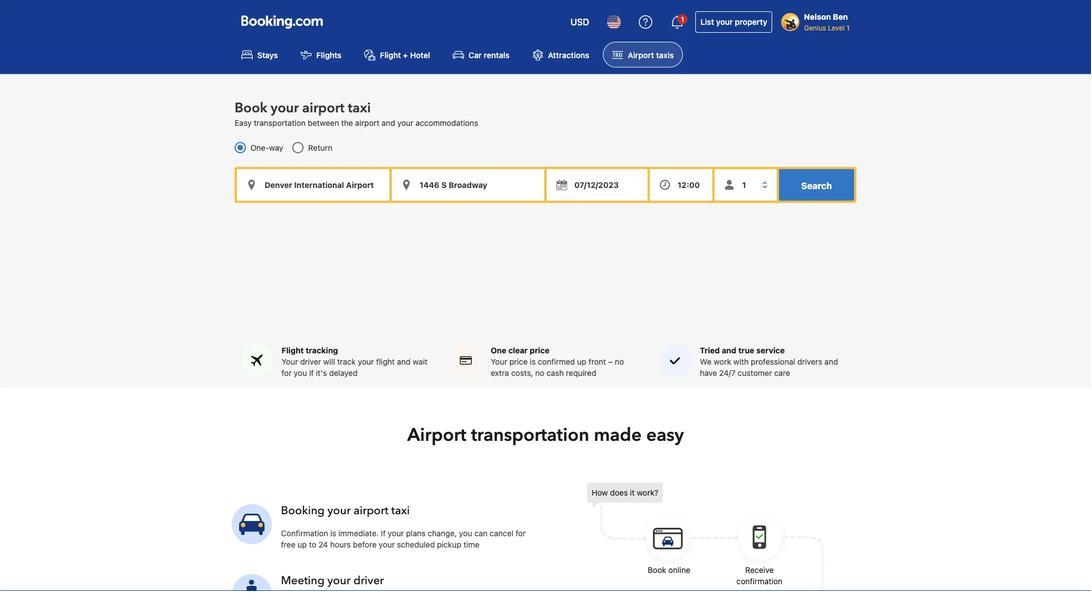 Task type: vqa. For each thing, say whether or not it's contained in the screenshot.
pickup
yes



Task type: locate. For each thing, give the bounding box(es) containing it.
flight inside flight tracking your driver will track your flight and wait for you if it's delayed
[[282, 346, 304, 355]]

flight
[[380, 50, 401, 60], [282, 346, 304, 355]]

0 vertical spatial for
[[282, 369, 292, 378]]

your left 'accommodations'
[[397, 118, 413, 127]]

easy
[[235, 118, 252, 127]]

you up time
[[459, 529, 472, 539]]

1 horizontal spatial transportation
[[471, 423, 589, 448]]

usd
[[571, 17, 589, 27]]

1 vertical spatial driver
[[353, 574, 384, 589]]

customer
[[738, 369, 772, 378]]

stays
[[257, 50, 278, 60]]

booking.com online hotel reservations image
[[241, 15, 323, 29]]

airport for airport transportation made easy
[[407, 423, 467, 448]]

Enter pick-up location text field
[[237, 169, 390, 201]]

1 horizontal spatial flight
[[380, 50, 401, 60]]

genius
[[804, 24, 826, 32]]

airport
[[302, 99, 345, 117], [355, 118, 379, 127], [354, 503, 388, 519]]

1 your from the left
[[282, 357, 298, 367]]

no left cash
[[535, 369, 545, 378]]

airport right the
[[355, 118, 379, 127]]

0 horizontal spatial driver
[[300, 357, 321, 367]]

list
[[701, 17, 714, 27]]

0 horizontal spatial you
[[294, 369, 307, 378]]

0 vertical spatial 1
[[681, 15, 684, 23]]

0 vertical spatial airport
[[628, 50, 654, 60]]

flight + hotel link
[[355, 42, 439, 67]]

2 vertical spatial airport
[[354, 503, 388, 519]]

1 vertical spatial airport
[[355, 118, 379, 127]]

1 horizontal spatial driver
[[353, 574, 384, 589]]

book up easy
[[235, 99, 267, 117]]

driver up if
[[300, 357, 321, 367]]

0 vertical spatial book
[[235, 99, 267, 117]]

will
[[323, 357, 335, 367]]

up
[[577, 357, 587, 367], [298, 541, 307, 550]]

1 horizontal spatial you
[[459, 529, 472, 539]]

professional
[[751, 357, 795, 367]]

price down 'clear' at the bottom left of the page
[[509, 357, 528, 367]]

search
[[801, 180, 832, 191]]

0 horizontal spatial 1
[[681, 15, 684, 23]]

we
[[700, 357, 712, 367]]

taxi up the
[[348, 99, 371, 117]]

with
[[733, 357, 749, 367]]

0 vertical spatial airport
[[302, 99, 345, 117]]

airport up if
[[354, 503, 388, 519]]

for
[[282, 369, 292, 378], [516, 529, 526, 539]]

0 horizontal spatial flight
[[282, 346, 304, 355]]

0 horizontal spatial book
[[235, 99, 267, 117]]

0 vertical spatial driver
[[300, 357, 321, 367]]

12:00 button
[[650, 169, 712, 201]]

0 horizontal spatial taxi
[[348, 99, 371, 117]]

2 your from the left
[[491, 357, 507, 367]]

1 vertical spatial no
[[535, 369, 545, 378]]

is
[[530, 357, 536, 367], [330, 529, 336, 539]]

1 horizontal spatial your
[[491, 357, 507, 367]]

1 vertical spatial flight
[[282, 346, 304, 355]]

your down one
[[491, 357, 507, 367]]

book left online
[[648, 566, 666, 575]]

1 horizontal spatial price
[[530, 346, 550, 355]]

flight tracking your driver will track your flight and wait for you if it's delayed
[[282, 346, 428, 378]]

you inside flight tracking your driver will track your flight and wait for you if it's delayed
[[294, 369, 307, 378]]

your
[[716, 17, 733, 27], [271, 99, 299, 117], [397, 118, 413, 127], [358, 357, 374, 367], [327, 503, 351, 519], [388, 529, 404, 539], [379, 541, 395, 550], [327, 574, 351, 589]]

and
[[382, 118, 395, 127], [722, 346, 736, 355], [397, 357, 411, 367], [825, 357, 838, 367]]

way
[[269, 143, 283, 152]]

1 vertical spatial you
[[459, 529, 472, 539]]

+
[[403, 50, 408, 60]]

you inside confirmation is immediate. if your plans change, you can cancel for free up to 24 hours before your scheduled pickup time
[[459, 529, 472, 539]]

tried
[[700, 346, 720, 355]]

cancel
[[490, 529, 514, 539]]

0 horizontal spatial for
[[282, 369, 292, 378]]

flights link
[[292, 42, 351, 67]]

taxi up plans
[[391, 503, 410, 519]]

0 vertical spatial is
[[530, 357, 536, 367]]

change,
[[428, 529, 457, 539]]

1 vertical spatial for
[[516, 529, 526, 539]]

0 horizontal spatial no
[[535, 369, 545, 378]]

1 horizontal spatial for
[[516, 529, 526, 539]]

1 horizontal spatial up
[[577, 357, 587, 367]]

time
[[464, 541, 480, 550]]

1 vertical spatial 1
[[847, 24, 850, 32]]

if
[[309, 369, 314, 378]]

your
[[282, 357, 298, 367], [491, 357, 507, 367]]

and inside flight tracking your driver will track your flight and wait for you if it's delayed
[[397, 357, 411, 367]]

hotel
[[410, 50, 430, 60]]

clear
[[508, 346, 528, 355]]

price
[[530, 346, 550, 355], [509, 357, 528, 367]]

1 horizontal spatial taxi
[[391, 503, 410, 519]]

and right drivers
[[825, 357, 838, 367]]

0 horizontal spatial your
[[282, 357, 298, 367]]

how
[[592, 488, 608, 498]]

airport
[[628, 50, 654, 60], [407, 423, 467, 448]]

flights
[[316, 50, 342, 60]]

book inside the book your airport taxi easy transportation between the airport and your accommodations
[[235, 99, 267, 117]]

and left wait
[[397, 357, 411, 367]]

for left if
[[282, 369, 292, 378]]

your left will at the bottom left
[[282, 357, 298, 367]]

service
[[756, 346, 785, 355]]

your inside list your property "link"
[[716, 17, 733, 27]]

flight for flight tracking your driver will track your flight and wait for you if it's delayed
[[282, 346, 304, 355]]

is up hours
[[330, 529, 336, 539]]

made
[[594, 423, 642, 448]]

1 left list
[[681, 15, 684, 23]]

your up "way"
[[271, 99, 299, 117]]

is up costs,
[[530, 357, 536, 367]]

tracking
[[306, 346, 338, 355]]

07/12/2023
[[574, 180, 619, 190]]

work
[[714, 357, 731, 367]]

0 vertical spatial flight
[[380, 50, 401, 60]]

booking airport taxi image
[[587, 483, 825, 592], [232, 505, 272, 545], [232, 575, 272, 592]]

1
[[681, 15, 684, 23], [847, 24, 850, 32]]

costs,
[[511, 369, 533, 378]]

1 horizontal spatial is
[[530, 357, 536, 367]]

and inside the book your airport taxi easy transportation between the airport and your accommodations
[[382, 118, 395, 127]]

airport inside 'link'
[[628, 50, 654, 60]]

easy
[[646, 423, 684, 448]]

1 vertical spatial book
[[648, 566, 666, 575]]

1 vertical spatial airport
[[407, 423, 467, 448]]

0 vertical spatial up
[[577, 357, 587, 367]]

0 vertical spatial transportation
[[254, 118, 306, 127]]

1 vertical spatial is
[[330, 529, 336, 539]]

booking your airport taxi
[[281, 503, 410, 519]]

–
[[608, 357, 613, 367]]

flight for flight + hotel
[[380, 50, 401, 60]]

your down hours
[[327, 574, 351, 589]]

your right list
[[716, 17, 733, 27]]

for for confirmation is immediate. if your plans change, you can cancel for free up to 24 hours before your scheduled pickup time
[[516, 529, 526, 539]]

1 horizontal spatial book
[[648, 566, 666, 575]]

cash
[[547, 369, 564, 378]]

immediate.
[[338, 529, 379, 539]]

taxi for booking
[[391, 503, 410, 519]]

one-
[[250, 143, 269, 152]]

you left if
[[294, 369, 307, 378]]

up inside confirmation is immediate. if your plans change, you can cancel for free up to 24 hours before your scheduled pickup time
[[298, 541, 307, 550]]

free
[[281, 541, 295, 550]]

pickup
[[437, 541, 461, 550]]

book your airport taxi easy transportation between the airport and your accommodations
[[235, 99, 478, 127]]

for inside confirmation is immediate. if your plans change, you can cancel for free up to 24 hours before your scheduled pickup time
[[516, 529, 526, 539]]

price up 'confirmed'
[[530, 346, 550, 355]]

your right track
[[358, 357, 374, 367]]

1 right 'level'
[[847, 24, 850, 32]]

0 vertical spatial taxi
[[348, 99, 371, 117]]

taxi
[[348, 99, 371, 117], [391, 503, 410, 519]]

airport up between
[[302, 99, 345, 117]]

stays link
[[232, 42, 287, 67]]

1 vertical spatial up
[[298, 541, 307, 550]]

property
[[735, 17, 767, 27]]

0 horizontal spatial price
[[509, 357, 528, 367]]

between
[[308, 118, 339, 127]]

up left to
[[298, 541, 307, 550]]

book for your
[[235, 99, 267, 117]]

taxi inside the book your airport taxi easy transportation between the airport and your accommodations
[[348, 99, 371, 117]]

0 horizontal spatial transportation
[[254, 118, 306, 127]]

0 vertical spatial no
[[615, 357, 624, 367]]

confirmation is immediate. if your plans change, you can cancel for free up to 24 hours before your scheduled pickup time
[[281, 529, 526, 550]]

1 vertical spatial taxi
[[391, 503, 410, 519]]

1 horizontal spatial 1
[[847, 24, 850, 32]]

no right the –
[[615, 357, 624, 367]]

flight left +
[[380, 50, 401, 60]]

and up work
[[722, 346, 736, 355]]

car
[[469, 50, 482, 60]]

for right the cancel
[[516, 529, 526, 539]]

up up "required"
[[577, 357, 587, 367]]

0 horizontal spatial airport
[[407, 423, 467, 448]]

driver inside flight tracking your driver will track your flight and wait for you if it's delayed
[[300, 357, 321, 367]]

for inside flight tracking your driver will track your flight and wait for you if it's delayed
[[282, 369, 292, 378]]

and right the
[[382, 118, 395, 127]]

level
[[828, 24, 845, 32]]

Enter destination text field
[[392, 169, 544, 201]]

0 horizontal spatial is
[[330, 529, 336, 539]]

no
[[615, 357, 624, 367], [535, 369, 545, 378]]

1 horizontal spatial airport
[[628, 50, 654, 60]]

airport for booking
[[354, 503, 388, 519]]

flight left "tracking"
[[282, 346, 304, 355]]

transportation
[[254, 118, 306, 127], [471, 423, 589, 448]]

0 vertical spatial you
[[294, 369, 307, 378]]

0 horizontal spatial up
[[298, 541, 307, 550]]

wait
[[413, 357, 428, 367]]

confirmed
[[538, 357, 575, 367]]

driver down before
[[353, 574, 384, 589]]



Task type: describe. For each thing, give the bounding box(es) containing it.
have
[[700, 369, 717, 378]]

one
[[491, 346, 506, 355]]

booking
[[281, 503, 325, 519]]

your right if
[[388, 529, 404, 539]]

airport for book
[[302, 99, 345, 117]]

airport taxis link
[[603, 42, 683, 67]]

airport taxis
[[628, 50, 674, 60]]

delayed
[[329, 369, 358, 378]]

extra
[[491, 369, 509, 378]]

for for flight tracking your driver will track your flight and wait for you if it's delayed
[[282, 369, 292, 378]]

scheduled
[[397, 541, 435, 550]]

is inside confirmation is immediate. if your plans change, you can cancel for free up to 24 hours before your scheduled pickup time
[[330, 529, 336, 539]]

airport for airport taxis
[[628, 50, 654, 60]]

your inside one clear price your price is confirmed up front – no extra costs, no cash required
[[491, 357, 507, 367]]

12:00
[[678, 180, 700, 190]]

online
[[669, 566, 690, 575]]

does
[[610, 488, 628, 498]]

0 vertical spatial price
[[530, 346, 550, 355]]

meeting
[[281, 574, 325, 589]]

one clear price your price is confirmed up front – no extra costs, no cash required
[[491, 346, 624, 378]]

ben
[[833, 12, 848, 21]]

care
[[774, 369, 790, 378]]

flight + hotel
[[380, 50, 430, 60]]

search button
[[779, 169, 854, 201]]

taxis
[[656, 50, 674, 60]]

hours
[[330, 541, 351, 550]]

before
[[353, 541, 377, 550]]

car rentals link
[[444, 42, 519, 67]]

receive confirmation
[[737, 566, 783, 587]]

your down if
[[379, 541, 395, 550]]

attractions
[[548, 50, 589, 60]]

if
[[381, 529, 386, 539]]

1 horizontal spatial no
[[615, 357, 624, 367]]

07/12/2023 button
[[547, 169, 648, 201]]

return
[[308, 143, 332, 152]]

1 inside the nelson ben genius level 1
[[847, 24, 850, 32]]

track
[[337, 357, 356, 367]]

the
[[341, 118, 353, 127]]

can
[[474, 529, 488, 539]]

flight
[[376, 357, 395, 367]]

car rentals
[[469, 50, 510, 60]]

it
[[630, 488, 635, 498]]

confirmation
[[281, 529, 328, 539]]

book online
[[648, 566, 690, 575]]

receive
[[745, 566, 774, 575]]

tried and true service we work with professional drivers and have 24/7 customer care
[[700, 346, 838, 378]]

airport transportation made easy
[[407, 423, 684, 448]]

up inside one clear price your price is confirmed up front – no extra costs, no cash required
[[577, 357, 587, 367]]

work?
[[637, 488, 659, 498]]

your inside flight tracking your driver will track your flight and wait for you if it's delayed
[[282, 357, 298, 367]]

usd button
[[564, 8, 596, 36]]

nelson
[[804, 12, 831, 21]]

1 inside 1 button
[[681, 15, 684, 23]]

meeting your driver
[[281, 574, 384, 589]]

rentals
[[484, 50, 510, 60]]

how does it work?
[[592, 488, 659, 498]]

1 button
[[664, 8, 691, 36]]

accommodations
[[416, 118, 478, 127]]

1 vertical spatial transportation
[[471, 423, 589, 448]]

plans
[[406, 529, 426, 539]]

list your property link
[[696, 11, 772, 33]]

taxi for book
[[348, 99, 371, 117]]

24
[[318, 541, 328, 550]]

your inside flight tracking your driver will track your flight and wait for you if it's delayed
[[358, 357, 374, 367]]

true
[[738, 346, 754, 355]]

to
[[309, 541, 316, 550]]

24/7
[[719, 369, 736, 378]]

is inside one clear price your price is confirmed up front – no extra costs, no cash required
[[530, 357, 536, 367]]

book for online
[[648, 566, 666, 575]]

list your property
[[701, 17, 767, 27]]

your up immediate.
[[327, 503, 351, 519]]

nelson ben genius level 1
[[804, 12, 850, 32]]

confirmation
[[737, 577, 783, 587]]

transportation inside the book your airport taxi easy transportation between the airport and your accommodations
[[254, 118, 306, 127]]

1 vertical spatial price
[[509, 357, 528, 367]]

front
[[589, 357, 606, 367]]

drivers
[[797, 357, 822, 367]]



